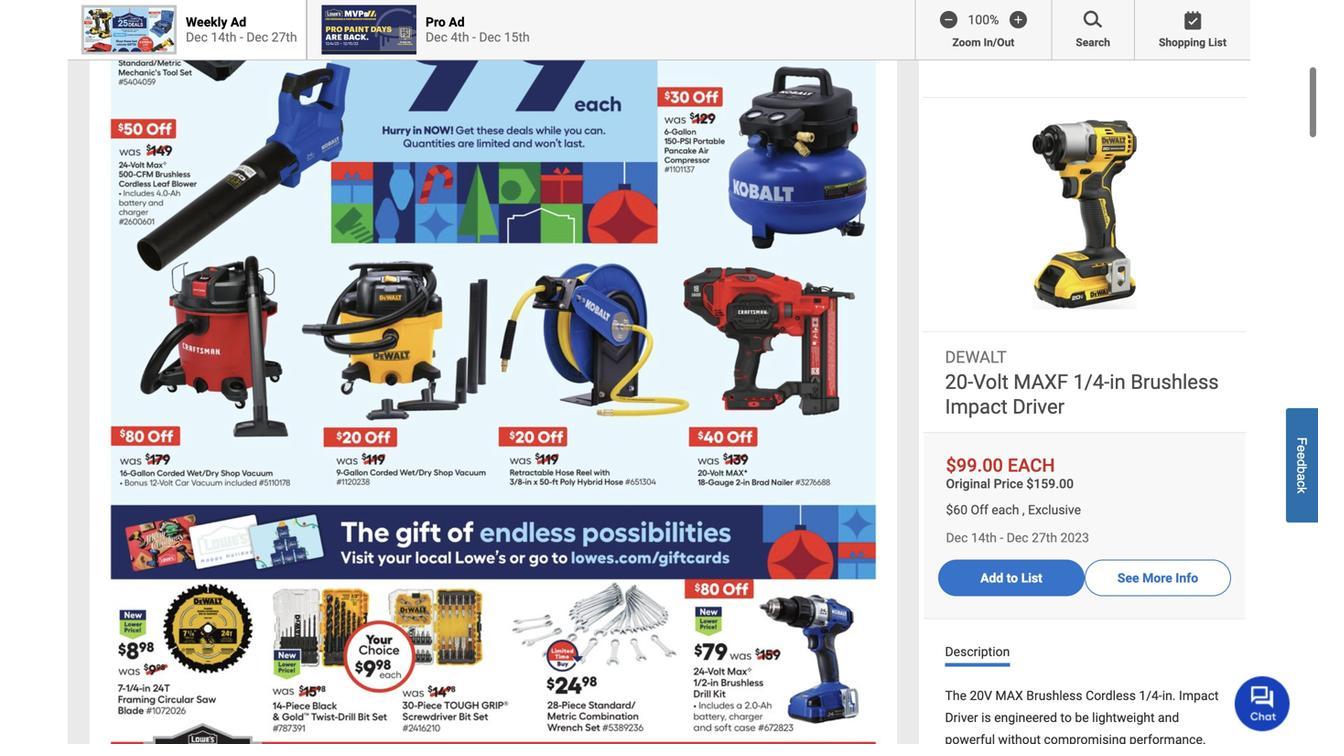 Task type: locate. For each thing, give the bounding box(es) containing it.
e up the b
[[1295, 452, 1310, 459]]

d
[[1295, 459, 1310, 466]]

c
[[1295, 481, 1310, 487]]

f e e d b a c k button
[[1286, 408, 1318, 523]]

e up d
[[1295, 445, 1310, 452]]

a
[[1295, 474, 1310, 481]]

2 e from the top
[[1295, 452, 1310, 459]]

chat invite button image
[[1235, 676, 1291, 732]]

b
[[1295, 466, 1310, 474]]

e
[[1295, 445, 1310, 452], [1295, 452, 1310, 459]]



Task type: describe. For each thing, give the bounding box(es) containing it.
f e e d b a c k
[[1295, 437, 1310, 494]]

f
[[1295, 437, 1310, 445]]

1 e from the top
[[1295, 445, 1310, 452]]

k
[[1295, 487, 1310, 494]]



Task type: vqa. For each thing, say whether or not it's contained in the screenshot.
rewards in the button
no



